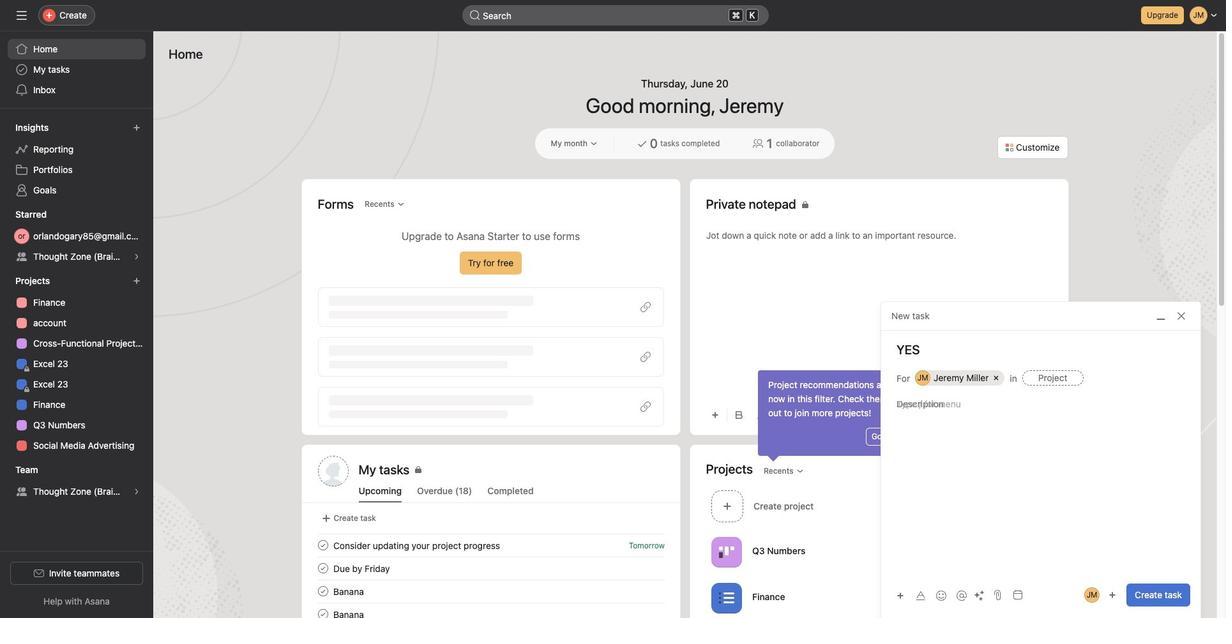 Task type: vqa. For each thing, say whether or not it's contained in the screenshot.
more
no



Task type: describe. For each thing, give the bounding box(es) containing it.
underline image
[[776, 411, 783, 419]]

2 mark complete checkbox from the top
[[315, 607, 331, 618]]

attach a file or paste an image image
[[993, 590, 1003, 600]]

close image
[[1177, 311, 1187, 321]]

ai assist options (upgrade) image
[[975, 590, 985, 601]]

minimize image
[[1156, 311, 1166, 321]]

hide sidebar image
[[17, 10, 27, 20]]

1 vertical spatial toolbar
[[892, 586, 989, 605]]

insert an object image
[[897, 592, 904, 599]]

italics image
[[755, 411, 763, 419]]

at mention image
[[957, 590, 967, 601]]

code image
[[817, 411, 824, 419]]

insights element
[[0, 116, 153, 203]]

2 mark complete checkbox from the top
[[315, 584, 331, 599]]

strikethrough image
[[796, 411, 804, 419]]

mark complete image for 2nd mark complete checkbox from the top
[[315, 607, 331, 618]]

insert an object image
[[711, 411, 719, 419]]

teams element
[[0, 459, 153, 505]]

see details, thought zone (brainstorm space) image
[[133, 488, 141, 496]]

new insights image
[[133, 124, 141, 132]]

Search tasks, projects, and more text field
[[462, 5, 769, 26]]

mark complete image
[[315, 538, 331, 553]]

Task name text field
[[881, 341, 1201, 359]]

list image
[[719, 590, 734, 606]]

projects element
[[0, 270, 153, 459]]

0 vertical spatial toolbar
[[706, 400, 1052, 429]]

1 mark complete checkbox from the top
[[315, 538, 331, 553]]

add or remove collaborators from this task image
[[1109, 591, 1117, 599]]

starred element
[[0, 203, 153, 270]]



Task type: locate. For each thing, give the bounding box(es) containing it.
new project or portfolio image
[[133, 277, 141, 285]]

select due date image
[[1013, 590, 1023, 600]]

2 mark complete image from the top
[[315, 584, 331, 599]]

1 mark complete image from the top
[[315, 561, 331, 576]]

list item
[[706, 487, 880, 526], [302, 534, 680, 557], [302, 557, 680, 580], [302, 603, 680, 618]]

1 mark complete checkbox from the top
[[315, 561, 331, 576]]

0 vertical spatial mark complete checkbox
[[315, 561, 331, 576]]

or image
[[18, 229, 25, 244]]

Mark complete checkbox
[[315, 561, 331, 576], [315, 607, 331, 618]]

0 vertical spatial mark complete image
[[315, 561, 331, 576]]

bold image
[[735, 411, 743, 419]]

tooltip
[[758, 370, 908, 460]]

numbered list image
[[857, 411, 865, 419]]

add profile photo image
[[318, 456, 348, 487]]

board image
[[719, 545, 734, 560]]

bulleted list image
[[837, 411, 845, 419]]

1 horizontal spatial jm image
[[1087, 588, 1098, 603]]

2 vertical spatial mark complete image
[[315, 607, 331, 618]]

dialog
[[881, 302, 1201, 618]]

1 vertical spatial mark complete image
[[315, 584, 331, 599]]

toolbar
[[706, 400, 1052, 429], [892, 586, 989, 605]]

formatting image
[[916, 590, 926, 601]]

mark complete image
[[315, 561, 331, 576], [315, 584, 331, 599], [315, 607, 331, 618]]

mark complete image for first mark complete option from the bottom
[[315, 584, 331, 599]]

jm image left "add or remove collaborators from this task" icon
[[1087, 588, 1098, 603]]

0 vertical spatial jm image
[[918, 370, 928, 386]]

jm image
[[918, 370, 928, 386], [1087, 588, 1098, 603]]

1 vertical spatial mark complete checkbox
[[315, 607, 331, 618]]

Mark complete checkbox
[[315, 538, 331, 553], [315, 584, 331, 599]]

0 vertical spatial mark complete checkbox
[[315, 538, 331, 553]]

3 mark complete image from the top
[[315, 607, 331, 618]]

at mention image
[[921, 410, 931, 420]]

1 vertical spatial jm image
[[1087, 588, 1098, 603]]

cell
[[915, 370, 1005, 386]]

see details, thought zone (brainstorm space) image
[[133, 253, 141, 261]]

global element
[[0, 31, 153, 108]]

mark complete image for second mark complete checkbox from the bottom of the page
[[315, 561, 331, 576]]

0 horizontal spatial jm image
[[918, 370, 928, 386]]

jm image up at mention icon
[[918, 370, 928, 386]]

briefcase image
[[892, 590, 908, 606]]

isinverse image
[[470, 10, 480, 20]]

1 vertical spatial mark complete checkbox
[[315, 584, 331, 599]]

emoji image
[[936, 590, 947, 601]]

link image
[[878, 411, 886, 419]]

None field
[[462, 5, 769, 26]]



